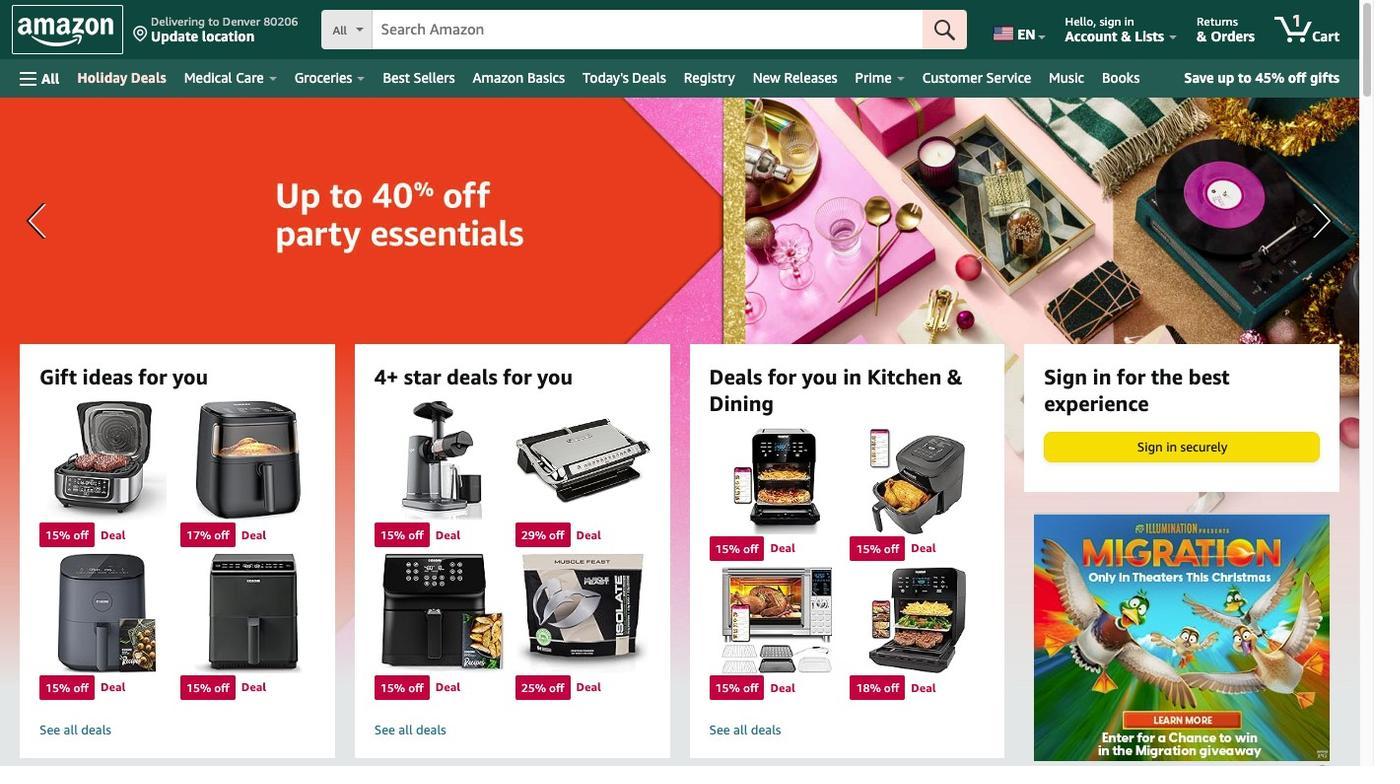 Task type: locate. For each thing, give the bounding box(es) containing it.
0 horizontal spatial see
[[39, 722, 60, 738]]

2 horizontal spatial see all deals link
[[710, 722, 985, 739]]

all up groceries link
[[333, 23, 347, 37]]

off down nuwave bravo air fryer toaster smart oven, 12-in-1 countertop convection, 30-qt xl capacity, 50°-500°f temperature controls, top and bottom heater adjustments 0%-100%, brushed stainless steel look image
[[744, 680, 759, 695]]

holiday
[[77, 69, 127, 86]]

gift
[[39, 365, 77, 390]]

navigation navigation
[[0, 0, 1360, 98]]

& left orders
[[1197, 28, 1208, 44]]

in inside sign in for the best experience
[[1093, 365, 1112, 390]]

15% off
[[45, 528, 89, 543], [380, 528, 424, 543], [715, 541, 759, 556], [856, 541, 900, 556], [45, 680, 89, 695], [186, 680, 230, 695], [380, 680, 424, 695], [715, 680, 759, 695]]

2 horizontal spatial see all deals
[[710, 722, 782, 738]]

0 horizontal spatial all
[[64, 722, 78, 738]]

0 horizontal spatial sign
[[1045, 365, 1088, 390]]

for up dining on the bottom
[[768, 365, 797, 390]]

1 vertical spatial all
[[41, 70, 60, 86]]

deal for dreo air fryer pro max, 6.8qt, 11-in-1 digital air fryer oven cooker with visible window, 100 recipes, supports customerizable cooking, 100℉ to 450℉, led touchscreen, easy to clean, shake reminder image
[[241, 527, 267, 542]]

0 horizontal spatial see all deals link
[[39, 722, 315, 739]]

1 horizontal spatial all
[[333, 23, 347, 37]]

deal
[[101, 527, 126, 542], [241, 527, 267, 542], [436, 527, 461, 542], [576, 527, 602, 542], [771, 541, 796, 556], [912, 541, 937, 556], [101, 680, 126, 695], [241, 680, 267, 695], [436, 680, 461, 695], [576, 680, 602, 695], [771, 680, 796, 695], [912, 680, 937, 695]]

see for gift ideas for you
[[39, 722, 60, 738]]

1 vertical spatial sign
[[1138, 438, 1163, 454]]

orders
[[1211, 28, 1255, 44]]

service
[[987, 69, 1032, 86]]

0 horizontal spatial deals
[[131, 69, 166, 86]]

15% down nuwave brio air fryer oven, 15.5qt x-large family size, ss rotisserie basket &skewer-kit, reversible ultra non-stick grill/griddle plate, powerful 1800w, integrated smart thermometer,black 'image'
[[715, 541, 741, 556]]

deals right 'today's'
[[633, 69, 667, 86]]

1 horizontal spatial see all deals link
[[375, 722, 650, 739]]

deal down nuwave bravo air fryer toaster smart oven, 12-in-1 countertop convection, 30-qt xl capacity, 50°-500°f temperature controls, top and bottom heater adjustments 0%-100%, brushed stainless steel look image
[[771, 680, 796, 695]]

cosori air fryer pro le 5-qt airfryer, quick meals, up to 450℉, quiet, 85% oil less, recipe, 9 in 1, compact, dishwasher safe image
[[39, 553, 174, 674]]

1 horizontal spatial sign
[[1138, 438, 1163, 454]]

0 horizontal spatial &
[[948, 365, 963, 390]]

15% off down cosori pro iii air fryer dual blaze, 6.8-quart, precise temps prevent overcooking, heating adjusts for a true air fry, bake, roast, and broil, even and fast cooking, in-app recipes, 1750w, dark gray image
[[186, 680, 230, 695]]

amazon
[[473, 69, 524, 86]]

off down cosori electric smokeless indoor grill & smart xl air fryer combo, 8-in-1, 6qt, 100 recipes, grill, broil, roast, bake, crisp, dehydrate and more, compatible with alexa & google assistant, black image
[[73, 528, 89, 543]]

you inside deals for you in kitchen & dining
[[802, 365, 838, 390]]

none submit inside all search box
[[923, 10, 968, 49]]

4 for from the left
[[1117, 365, 1146, 390]]

15% off for nuwave brio air fryer oven, 15.5qt x-large family size, ss rotisserie basket &skewer-kit, reversible ultra non-stick grill/griddle plate, powerful 1800w, integrated smart thermometer,black 'image'
[[715, 541, 759, 556]]

2 horizontal spatial see
[[710, 722, 730, 738]]

deals for holiday deals
[[131, 69, 166, 86]]

update
[[151, 28, 198, 44]]

sign
[[1100, 14, 1122, 29]]

1 horizontal spatial deals
[[633, 69, 667, 86]]

3 you from the left
[[802, 365, 838, 390]]

to right up
[[1239, 69, 1252, 86]]

delivering to denver 80206 update location
[[151, 14, 298, 44]]

best
[[1189, 365, 1230, 390]]

save up to 45% off gifts link
[[1177, 65, 1348, 91]]

see for deals for you in kitchen & dining
[[710, 722, 730, 738]]

music
[[1049, 69, 1085, 86]]

15% off for nuwave bravo air fryer toaster smart oven, 12-in-1 countertop convection, 30-qt xl capacity, 50°-500°f temperature controls, top and bottom heater adjustments 0%-100%, brushed stainless steel look image
[[715, 680, 759, 695]]

medical
[[184, 69, 232, 86]]

3 see all deals link from the left
[[710, 722, 985, 739]]

see all deals link
[[39, 722, 315, 739], [375, 722, 650, 739], [710, 722, 985, 739]]

sign up experience
[[1045, 365, 1088, 390]]

None submit
[[923, 10, 968, 49]]

in up experience
[[1093, 365, 1112, 390]]

1 horizontal spatial you
[[537, 365, 573, 390]]

deal for muscle feast grass-fed whey protein isolate, all natural hormone free pasture raised, vanilla, 5lb (94 servings) image
[[576, 680, 602, 695]]

deal down cosori electric smokeless indoor grill & smart xl air fryer combo, 8-in-1, 6qt, 100 recipes, grill, broil, roast, bake, crisp, dehydrate and more, compatible with alexa & google assistant, black image
[[101, 527, 126, 542]]

for
[[138, 365, 167, 390], [503, 365, 532, 390], [768, 365, 797, 390], [1117, 365, 1146, 390]]

you left the kitchen
[[802, 365, 838, 390]]

deals
[[447, 365, 498, 390], [81, 722, 111, 738], [416, 722, 446, 738], [751, 722, 782, 738]]

0 vertical spatial all
[[333, 23, 347, 37]]

off
[[1289, 69, 1307, 86], [73, 528, 89, 543], [214, 528, 230, 543], [409, 528, 424, 543], [549, 528, 565, 543], [744, 541, 759, 556], [884, 541, 900, 556], [73, 680, 89, 695], [214, 680, 230, 695], [409, 680, 424, 695], [549, 680, 565, 695], [744, 680, 759, 695], [884, 680, 900, 695]]

off right 25%
[[549, 680, 565, 695]]

for left the the
[[1117, 365, 1146, 390]]

sign for sign in securely
[[1138, 438, 1163, 454]]

deal down cosori air fryer pro le 5-qt airfryer, quick meals, up to 450℉, quiet, 85% oil less, recipe, 9 in 1, compact, dishwasher safe image
[[101, 680, 126, 695]]

sign
[[1045, 365, 1088, 390], [1138, 438, 1163, 454]]

2 see all deals link from the left
[[375, 722, 650, 739]]

all for gift ideas for you
[[64, 722, 78, 738]]

in
[[1125, 14, 1135, 29], [843, 365, 862, 390], [1093, 365, 1112, 390], [1167, 438, 1178, 454]]

sign inside "link"
[[1138, 438, 1163, 454]]

15% off down nuwave bravo air fryer toaster smart oven, 12-in-1 countertop convection, 30-qt xl capacity, 50°-500°f temperature controls, top and bottom heater adjustments 0%-100%, brushed stainless steel look image
[[715, 680, 759, 695]]

you up all-clad autosense stainless steel indoor grill, panini press xl automatic cooking 1800 watts smokeless, removable plates, dishwasher safe image in the left of the page
[[537, 365, 573, 390]]

deal down cosori pro iii air fryer dual blaze, 6.8-quart, precise temps prevent overcooking, heating adjusts for a true air fry, bake, roast, and broil, even and fast cooking, in-app recipes, 1750w, dark gray image
[[241, 680, 267, 695]]

1 you from the left
[[173, 365, 208, 390]]

in right sign
[[1125, 14, 1135, 29]]

all
[[333, 23, 347, 37], [41, 70, 60, 86]]

you
[[173, 365, 208, 390], [537, 365, 573, 390], [802, 365, 838, 390]]

4+
[[375, 365, 399, 390]]

for right star
[[503, 365, 532, 390]]

save
[[1185, 69, 1215, 86]]

ideas
[[82, 365, 133, 390]]

hello,
[[1066, 14, 1097, 29]]

& for returns
[[1197, 28, 1208, 44]]

deal right 29% off
[[576, 527, 602, 542]]

15% off for nuwave brio 7-in-1 air fryer, 7.25-qt with one-touch digital controls, 50°- 400°f temperature controls in 5° increments, linear thermal (linear t) for perfect results, black image
[[856, 541, 900, 556]]

15% off down cosori pro ii air fryer oven combo, 5.8qt large airfryer cooker with 12 one-touch savable custom functions, cookbook and online recipes, nonstick and dishwasher-safe detachable square basket, black image
[[380, 680, 424, 695]]

1 horizontal spatial &
[[1122, 28, 1132, 44]]

see all deals link for you
[[39, 722, 315, 739]]

15% down nuwave bravo air fryer toaster smart oven, 12-in-1 countertop convection, 30-qt xl capacity, 50°-500°f temperature controls, top and bottom heater adjustments 0%-100%, brushed stainless steel look image
[[715, 680, 741, 695]]

in left the kitchen
[[843, 365, 862, 390]]

1 see all deals from the left
[[39, 722, 111, 738]]

in inside navigation navigation
[[1125, 14, 1135, 29]]

deals for today's deals
[[633, 69, 667, 86]]

1 for from the left
[[138, 365, 167, 390]]

15% down cosori pro iii air fryer dual blaze, 6.8-quart, precise temps prevent overcooking, heating adjusts for a true air fry, bake, roast, and broil, even and fast cooking, in-app recipes, 1750w, dark gray image
[[186, 680, 211, 695]]

& for account
[[1122, 28, 1132, 44]]

45%
[[1256, 69, 1285, 86]]

all down the amazon image
[[41, 70, 60, 86]]

& left lists
[[1122, 28, 1132, 44]]

0 horizontal spatial all
[[41, 70, 60, 86]]

deal for cosori electric smokeless indoor grill & smart xl air fryer combo, 8-in-1, 6qt, 100 recipes, grill, broil, roast, bake, crisp, dehydrate and more, compatible with alexa & google assistant, black image
[[101, 527, 126, 542]]

deal for nuwave bravo air fryer toaster smart oven, 12-in-1 countertop convection, 30-qt xl capacity, 50°-500°f temperature controls, top and bottom heater adjustments 0%-100%, brushed stainless steel look image
[[771, 680, 796, 695]]

deal down cosori pro ii air fryer oven combo, 5.8qt large airfryer cooker with 12 one-touch savable custom functions, cookbook and online recipes, nonstick and dishwasher-safe detachable square basket, black image
[[436, 680, 461, 695]]

4+ star deals for you
[[375, 365, 573, 390]]

off for ninja jc151 neverclog cold press juicer, powerful slow juicer with total pulp control, countertop, electric, 2 pulp functions, dishwasher safe, 2nd generation, charcoal image
[[409, 528, 424, 543]]

15% down cosori electric smokeless indoor grill & smart xl air fryer combo, 8-in-1, 6qt, 100 recipes, grill, broil, roast, bake, crisp, dehydrate and more, compatible with alexa & google assistant, black image
[[45, 528, 70, 543]]

15% off for cosori pro iii air fryer dual blaze, 6.8-quart, precise temps prevent overcooking, heating adjusts for a true air fry, bake, roast, and broil, even and fast cooking, in-app recipes, 1750w, dark gray image
[[186, 680, 230, 695]]

25%
[[521, 680, 546, 695]]

3 see from the left
[[710, 722, 730, 738]]

0 horizontal spatial you
[[173, 365, 208, 390]]

off down cosori pro ii air fryer oven combo, 5.8qt large airfryer cooker with 12 one-touch savable custom functions, cookbook and online recipes, nonstick and dishwasher-safe detachable square basket, black image
[[409, 680, 424, 695]]

off down nuwave brio air fryer oven, 15.5qt x-large family size, ss rotisserie basket &skewer-kit, reversible ultra non-stick grill/griddle plate, powerful 1800w, integrated smart thermometer,black 'image'
[[744, 541, 759, 556]]

off down cosori air fryer pro le 5-qt airfryer, quick meals, up to 450℉, quiet, 85% oil less, recipe, 9 in 1, compact, dishwasher safe image
[[73, 680, 89, 695]]

sign in securely link
[[1046, 433, 1320, 461]]

deals for 4+ star deals for you
[[416, 722, 446, 738]]

deal down ninja jc151 neverclog cold press juicer, powerful slow juicer with total pulp control, countertop, electric, 2 pulp functions, dishwasher safe, 2nd generation, charcoal image
[[436, 527, 461, 542]]

15% off down nuwave brio air fryer oven, 15.5qt x-large family size, ss rotisserie basket &skewer-kit, reversible ultra non-stick grill/griddle plate, powerful 1800w, integrated smart thermometer,black 'image'
[[715, 541, 759, 556]]

dreo air fryer pro max, 6.8qt, 11-in-1 digital air fryer oven cooker with visible window, 100 recipes, supports customerizable cooking, 100℉ to 450℉, led touchscreen, easy to clean, shake reminder image
[[180, 401, 315, 521]]

you right ideas
[[173, 365, 208, 390]]

in left securely
[[1167, 438, 1178, 454]]

All search field
[[322, 10, 968, 51]]

15% down cosori pro ii air fryer oven combo, 5.8qt large airfryer cooker with 12 one-touch savable custom functions, cookbook and online recipes, nonstick and dishwasher-safe detachable square basket, black image
[[380, 680, 405, 695]]

0 vertical spatial to
[[208, 14, 220, 29]]

deal right 25% off
[[576, 680, 602, 695]]

&
[[1122, 28, 1132, 44], [1197, 28, 1208, 44], [948, 365, 963, 390]]

lists
[[1135, 28, 1165, 44]]

15% off down nuwave brio 7-in-1 air fryer, 7.25-qt with one-touch digital controls, 50°- 400°f temperature controls in 5° increments, linear thermal (linear t) for perfect results, black image
[[856, 541, 900, 556]]

denver
[[223, 14, 261, 29]]

to inside 'link'
[[1239, 69, 1252, 86]]

3 for from the left
[[768, 365, 797, 390]]

see for 4+ star deals for you
[[375, 722, 395, 738]]

to inside delivering to denver 80206 update location
[[208, 14, 220, 29]]

main content
[[0, 98, 1360, 766]]

deals up dining on the bottom
[[710, 365, 763, 390]]

2 horizontal spatial &
[[1197, 28, 1208, 44]]

the
[[1152, 365, 1184, 390]]

2 all from the left
[[399, 722, 413, 738]]

deal right 17% off
[[241, 527, 267, 542]]

deals for gift ideas for you
[[81, 722, 111, 738]]

3 see all deals from the left
[[710, 722, 782, 738]]

in inside "link"
[[1167, 438, 1178, 454]]

1 vertical spatial to
[[1239, 69, 1252, 86]]

15% off down cosori electric smokeless indoor grill & smart xl air fryer combo, 8-in-1, 6qt, 100 recipes, grill, broil, roast, bake, crisp, dehydrate and more, compatible with alexa & google assistant, black image
[[45, 528, 89, 543]]

0 vertical spatial sign
[[1045, 365, 1088, 390]]

sign left securely
[[1138, 438, 1163, 454]]

off right 18%
[[884, 680, 900, 695]]

deal down nuwave brio 7-in-1 air fryer, 7.25-qt with one-touch digital controls, 50°- 400°f temperature controls in 5° increments, linear thermal (linear t) for perfect results, black image
[[912, 541, 937, 556]]

best sellers link
[[374, 64, 464, 92]]

deal down nuwave brio air fryer oven, 15.5qt x-large family size, ss rotisserie basket &skewer-kit, reversible ultra non-stick grill/griddle plate, powerful 1800w, integrated smart thermometer,black 'image'
[[771, 541, 796, 556]]

best sellers
[[383, 69, 455, 86]]

securely
[[1181, 438, 1228, 454]]

1 horizontal spatial all
[[399, 722, 413, 738]]

off right 29%
[[549, 528, 565, 543]]

ninja jc151 neverclog cold press juicer, powerful slow juicer with total pulp control, countertop, electric, 2 pulp functions, dishwasher safe, 2nd generation, charcoal image
[[375, 401, 510, 521]]

for inside deals for you in kitchen & dining
[[768, 365, 797, 390]]

holiday deals link
[[68, 64, 175, 92]]

1 see all deals link from the left
[[39, 722, 315, 739]]

& inside returns & orders
[[1197, 28, 1208, 44]]

15% down ninja jc151 neverclog cold press juicer, powerful slow juicer with total pulp control, countertop, electric, 2 pulp functions, dishwasher safe, 2nd generation, charcoal image
[[380, 528, 405, 543]]

off for muscle feast grass-fed whey protein isolate, all natural hormone free pasture raised, vanilla, 5lb (94 servings) image
[[549, 680, 565, 695]]

0 horizontal spatial to
[[208, 14, 220, 29]]

2 see all deals from the left
[[375, 722, 446, 738]]

up
[[1218, 69, 1235, 86]]

15% down cosori air fryer pro le 5-qt airfryer, quick meals, up to 450℉, quiet, 85% oil less, recipe, 9 in 1, compact, dishwasher safe image
[[45, 680, 70, 695]]

deals
[[131, 69, 166, 86], [633, 69, 667, 86], [710, 365, 763, 390]]

best
[[383, 69, 410, 86]]

off right 17%
[[214, 528, 230, 543]]

experience
[[1045, 392, 1149, 416]]

1 horizontal spatial see
[[375, 722, 395, 738]]

deals right holiday
[[131, 69, 166, 86]]

1 all from the left
[[64, 722, 78, 738]]

sign inside sign in for the best experience
[[1045, 365, 1088, 390]]

all
[[64, 722, 78, 738], [399, 722, 413, 738], [734, 722, 748, 738]]

cosori pro ii air fryer oven combo, 5.8qt large airfryer cooker with 12 one-touch savable custom functions, cookbook and online recipes, nonstick and dishwasher-safe detachable square basket, black image
[[375, 553, 510, 674]]

off for nuwave brio air fryer oven, 15.5qt x-large family size, ss rotisserie basket &skewer-kit, reversible ultra non-stick grill/griddle plate, powerful 1800w, integrated smart thermometer,black 'image'
[[744, 541, 759, 556]]

today's deals
[[583, 69, 667, 86]]

new releases
[[753, 69, 838, 86]]

see
[[39, 722, 60, 738], [375, 722, 395, 738], [710, 722, 730, 738]]

for right ideas
[[138, 365, 167, 390]]

to left denver
[[208, 14, 220, 29]]

deals for deals for you in kitchen & dining
[[751, 722, 782, 738]]

see all deals
[[39, 722, 111, 738], [375, 722, 446, 738], [710, 722, 782, 738]]

2 horizontal spatial deals
[[710, 365, 763, 390]]

off down ninja jc151 neverclog cold press juicer, powerful slow juicer with total pulp control, countertop, electric, 2 pulp functions, dishwasher safe, 2nd generation, charcoal image
[[409, 528, 424, 543]]

see all deals link for in
[[710, 722, 985, 739]]

1 horizontal spatial to
[[1239, 69, 1252, 86]]

off down cosori pro iii air fryer dual blaze, 6.8-quart, precise temps prevent overcooking, heating adjusts for a true air fry, bake, roast, and broil, even and fast cooking, in-app recipes, 1750w, dark gray image
[[214, 680, 230, 695]]

cosori pro iii air fryer dual blaze, 6.8-quart, precise temps prevent overcooking, heating adjusts for a true air fry, bake, roast, and broil, even and fast cooking, in-app recipes, 1750w, dark gray image
[[180, 553, 315, 674]]

15% off down ninja jc151 neverclog cold press juicer, powerful slow juicer with total pulp control, countertop, electric, 2 pulp functions, dishwasher safe, 2nd generation, charcoal image
[[380, 528, 424, 543]]

15%
[[45, 528, 70, 543], [380, 528, 405, 543], [715, 541, 741, 556], [856, 541, 881, 556], [45, 680, 70, 695], [186, 680, 211, 695], [380, 680, 405, 695], [715, 680, 741, 695]]

medical care link
[[175, 64, 286, 92]]

to
[[208, 14, 220, 29], [1239, 69, 1252, 86]]

18%
[[856, 680, 881, 695]]

15% off down cosori air fryer pro le 5-qt airfryer, quick meals, up to 450℉, quiet, 85% oil less, recipe, 9 in 1, compact, dishwasher safe image
[[45, 680, 89, 695]]

1 see from the left
[[39, 722, 60, 738]]

& right the kitchen
[[948, 365, 963, 390]]

15% for cosori electric smokeless indoor grill & smart xl air fryer combo, 8-in-1, 6qt, 100 recipes, grill, broil, roast, bake, crisp, dehydrate and more, compatible with alexa & google assistant, black image
[[45, 528, 70, 543]]

deal right 18% off
[[912, 680, 937, 695]]

sign in for the best experience
[[1045, 365, 1230, 416]]

3 all from the left
[[734, 722, 748, 738]]

15% off for cosori air fryer pro le 5-qt airfryer, quick meals, up to 450℉, quiet, 85% oil less, recipe, 9 in 1, compact, dishwasher safe image
[[45, 680, 89, 695]]

15% down nuwave brio 7-in-1 air fryer, 7.25-qt with one-touch digital controls, 50°- 400°f temperature controls in 5° increments, linear thermal (linear t) for perfect results, black image
[[856, 541, 881, 556]]

15% for nuwave bravo air fryer toaster smart oven, 12-in-1 countertop convection, 30-qt xl capacity, 50°-500°f temperature controls, top and bottom heater adjustments 0%-100%, brushed stainless steel look image
[[715, 680, 741, 695]]

2 see from the left
[[375, 722, 395, 738]]

books
[[1103, 69, 1140, 86]]

nuwave bravo air fryer toaster smart oven, 12-in-1 countertop convection, 30-qt xl capacity, 50°-500°f temperature controls, top and bottom heater adjustments 0%-100%, brushed stainless steel look image
[[710, 567, 845, 674]]

0 horizontal spatial see all deals
[[39, 722, 111, 738]]

2 horizontal spatial all
[[734, 722, 748, 738]]

1 horizontal spatial see all deals
[[375, 722, 446, 738]]

sellers
[[414, 69, 455, 86]]

off down nuwave brio 7-in-1 air fryer, 7.25-qt with one-touch digital controls, 50°- 400°f temperature controls in 5° increments, linear thermal (linear t) for perfect results, black image
[[884, 541, 900, 556]]

2 horizontal spatial you
[[802, 365, 838, 390]]

books link
[[1094, 64, 1149, 92]]

off right 45%
[[1289, 69, 1307, 86]]



Task type: vqa. For each thing, say whether or not it's contained in the screenshot.
1st See All Deals from the right
yes



Task type: describe. For each thing, give the bounding box(es) containing it.
prime
[[856, 69, 892, 86]]

2 for from the left
[[503, 365, 532, 390]]

en
[[1018, 26, 1036, 42]]

deal for nuwave brio 15.5qt air fryer rotisserie oven, x-large family size, powerful 1800w, 4 rack positions, 50°-425°f temp controls, 100 presets & 50 memory, integrated smart thermometer, linear t technology image
[[912, 680, 937, 695]]

nuwave brio air fryer oven, 15.5qt x-large family size, ss rotisserie basket &skewer-kit, reversible ultra non-stick grill/griddle plate, powerful 1800w, integrated smart thermometer,black image
[[710, 428, 845, 534]]

Search Amazon text field
[[373, 11, 923, 48]]

muscle feast grass-fed whey protein isolate, all natural hormone free pasture raised, vanilla, 5lb (94 servings) image
[[515, 553, 650, 674]]

returns & orders
[[1197, 14, 1255, 44]]

15% off for cosori pro ii air fryer oven combo, 5.8qt large airfryer cooker with 12 one-touch savable custom functions, cookbook and online recipes, nonstick and dishwasher-safe detachable square basket, black image
[[380, 680, 424, 695]]

15% off for ninja jc151 neverclog cold press juicer, powerful slow juicer with total pulp control, countertop, electric, 2 pulp functions, dishwasher safe, 2nd generation, charcoal image
[[380, 528, 424, 543]]

15% for cosori pro iii air fryer dual blaze, 6.8-quart, precise temps prevent overcooking, heating adjusts for a true air fry, bake, roast, and broil, even and fast cooking, in-app recipes, 1750w, dark gray image
[[186, 680, 211, 695]]

music link
[[1041, 64, 1094, 92]]

holiday deals
[[77, 69, 166, 86]]

29%
[[521, 528, 546, 543]]

today's
[[583, 69, 629, 86]]

off for cosori electric smokeless indoor grill & smart xl air fryer combo, 8-in-1, 6qt, 100 recipes, grill, broil, roast, bake, crisp, dehydrate and more, compatible with alexa & google assistant, black image
[[73, 528, 89, 543]]

deal for cosori pro iii air fryer dual blaze, 6.8-quart, precise temps prevent overcooking, heating adjusts for a true air fry, bake, roast, and broil, even and fast cooking, in-app recipes, 1750w, dark gray image
[[241, 680, 267, 695]]

cosori electric smokeless indoor grill & smart xl air fryer combo, 8-in-1, 6qt, 100 recipes, grill, broil, roast, bake, crisp, dehydrate and more, compatible with alexa & google assistant, black image
[[39, 401, 174, 521]]

1
[[1293, 11, 1302, 31]]

17%
[[186, 528, 211, 543]]

cart
[[1313, 28, 1340, 44]]

see all deals for 4+ star deals for you
[[375, 722, 446, 738]]

account
[[1066, 28, 1118, 44]]

dining
[[710, 392, 774, 416]]

off for cosori pro ii air fryer oven combo, 5.8qt large airfryer cooker with 12 one-touch savable custom functions, cookbook and online recipes, nonstick and dishwasher-safe detachable square basket, black image
[[409, 680, 424, 695]]

medical care
[[184, 69, 264, 86]]

15% for cosori pro ii air fryer oven combo, 5.8qt large airfryer cooker with 12 one-touch savable custom functions, cookbook and online recipes, nonstick and dishwasher-safe detachable square basket, black image
[[380, 680, 405, 695]]

customer service link
[[914, 64, 1041, 92]]

off for dreo air fryer pro max, 6.8qt, 11-in-1 digital air fryer oven cooker with visible window, 100 recipes, supports customerizable cooking, 100℉ to 450℉, led touchscreen, easy to clean, shake reminder image
[[214, 528, 230, 543]]

deal for nuwave brio air fryer oven, 15.5qt x-large family size, ss rotisserie basket &skewer-kit, reversible ultra non-stick grill/griddle plate, powerful 1800w, integrated smart thermometer,black 'image'
[[771, 541, 796, 556]]

deal for nuwave brio 7-in-1 air fryer, 7.25-qt with one-touch digital controls, 50°- 400°f temperature controls in 5° increments, linear thermal (linear t) for perfect results, black image
[[912, 541, 937, 556]]

sign in securely
[[1138, 438, 1228, 454]]

today's deals link
[[574, 64, 675, 92]]

sign for sign in for the best experience
[[1045, 365, 1088, 390]]

17% off
[[186, 528, 230, 543]]

see all deals link for for
[[375, 722, 650, 739]]

2 you from the left
[[537, 365, 573, 390]]

in inside deals for you in kitchen & dining
[[843, 365, 862, 390]]

see all deals for deals for you in kitchen & dining
[[710, 722, 782, 738]]

kitchen
[[868, 365, 942, 390]]

amazon basics link
[[464, 64, 574, 92]]

off for nuwave brio 15.5qt air fryer rotisserie oven, x-large family size, powerful 1800w, 4 rack positions, 50°-425°f temp controls, 100 presets & 50 memory, integrated smart thermometer, linear t technology image
[[884, 680, 900, 695]]

15% for ninja jc151 neverclog cold press juicer, powerful slow juicer with total pulp control, countertop, electric, 2 pulp functions, dishwasher safe, 2nd generation, charcoal image
[[380, 528, 405, 543]]

all inside search box
[[333, 23, 347, 37]]

18% off
[[856, 680, 900, 695]]

new
[[753, 69, 781, 86]]

15% for cosori air fryer pro le 5-qt airfryer, quick meals, up to 450℉, quiet, 85% oil less, recipe, 9 in 1, compact, dishwasher safe image
[[45, 680, 70, 695]]

15% for nuwave brio air fryer oven, 15.5qt x-large family size, ss rotisserie basket &skewer-kit, reversible ultra non-stick grill/griddle plate, powerful 1800w, integrated smart thermometer,black 'image'
[[715, 541, 741, 556]]

main content containing gift ideas for you
[[0, 98, 1360, 766]]

off for cosori pro iii air fryer dual blaze, 6.8-quart, precise temps prevent overcooking, heating adjusts for a true air fry, bake, roast, and broil, even and fast cooking, in-app recipes, 1750w, dark gray image
[[214, 680, 230, 695]]

groceries link
[[286, 64, 374, 92]]

gift ideas for you
[[39, 365, 208, 390]]

gifts
[[1311, 69, 1340, 86]]

all for 4+ star deals for you
[[399, 722, 413, 738]]

deal for cosori pro ii air fryer oven combo, 5.8qt large airfryer cooker with 12 one-touch savable custom functions, cookbook and online recipes, nonstick and dishwasher-safe detachable square basket, black image
[[436, 680, 461, 695]]

care
[[236, 69, 264, 86]]

off for nuwave brio 7-in-1 air fryer, 7.25-qt with one-touch digital controls, 50°- 400°f temperature controls in 5° increments, linear thermal (linear t) for perfect results, black image
[[884, 541, 900, 556]]

star
[[404, 365, 441, 390]]

deal for cosori air fryer pro le 5-qt airfryer, quick meals, up to 450℉, quiet, 85% oil less, recipe, 9 in 1, compact, dishwasher safe image
[[101, 680, 126, 695]]

80206
[[264, 14, 298, 29]]

15% off for cosori electric smokeless indoor grill & smart xl air fryer combo, 8-in-1, 6qt, 100 recipes, grill, broil, roast, bake, crisp, dehydrate and more, compatible with alexa & google assistant, black image
[[45, 528, 89, 543]]

deals for you in kitchen & dining
[[710, 365, 963, 416]]

off for all-clad autosense stainless steel indoor grill, panini press xl automatic cooking 1800 watts smokeless, removable plates, dishwasher safe image in the left of the page
[[549, 528, 565, 543]]

& inside deals for you in kitchen & dining
[[948, 365, 963, 390]]

customer service
[[923, 69, 1032, 86]]

nuwave brio 15.5qt air fryer rotisserie oven, x-large family size, powerful 1800w, 4 rack positions, 50°-425°f temp controls, 100 presets & 50 memory, integrated smart thermometer, linear t technology image
[[850, 567, 985, 674]]

off for cosori air fryer pro le 5-qt airfryer, quick meals, up to 450℉, quiet, 85% oil less, recipe, 9 in 1, compact, dishwasher safe image
[[73, 680, 89, 695]]

amazon basics
[[473, 69, 565, 86]]

all button
[[11, 59, 68, 98]]

save up to 45% off gifts
[[1185, 69, 1340, 86]]

customer
[[923, 69, 983, 86]]

registry link
[[675, 64, 744, 92]]

registry
[[684, 69, 735, 86]]

see all deals for gift ideas for you
[[39, 722, 111, 738]]

29% off
[[521, 528, 565, 543]]

delivering
[[151, 14, 205, 29]]

all inside button
[[41, 70, 60, 86]]

new releases link
[[744, 64, 847, 92]]

15% for nuwave brio 7-in-1 air fryer, 7.25-qt with one-touch digital controls, 50°- 400°f temperature controls in 5° increments, linear thermal (linear t) for perfect results, black image
[[856, 541, 881, 556]]

en link
[[982, 5, 1055, 54]]

nuwave brio 7-in-1 air fryer, 7.25-qt with one-touch digital controls, 50°- 400°f temperature controls in 5° increments, linear thermal (linear t) for perfect results, black image
[[850, 428, 985, 534]]

prime link
[[847, 64, 914, 92]]

all for deals for you in kitchen & dining
[[734, 722, 748, 738]]

groceries
[[295, 69, 352, 86]]

hello, sign in
[[1066, 14, 1135, 29]]

amazon image
[[18, 18, 113, 47]]

deal for all-clad autosense stainless steel indoor grill, panini press xl automatic cooking 1800 watts smokeless, removable plates, dishwasher safe image in the left of the page
[[576, 527, 602, 542]]

deals inside deals for you in kitchen & dining
[[710, 365, 763, 390]]

off for nuwave bravo air fryer toaster smart oven, 12-in-1 countertop convection, 30-qt xl capacity, 50°-500°f temperature controls, top and bottom heater adjustments 0%-100%, brushed stainless steel look image
[[744, 680, 759, 695]]

off inside 'link'
[[1289, 69, 1307, 86]]

account & lists
[[1066, 28, 1165, 44]]

location
[[202, 28, 255, 44]]

releases
[[785, 69, 838, 86]]

25% off
[[521, 680, 565, 695]]

returns
[[1197, 14, 1239, 29]]

basics
[[528, 69, 565, 86]]

all-clad autosense stainless steel indoor grill, panini press xl automatic cooking 1800 watts smokeless, removable plates, dishwasher safe image
[[515, 401, 650, 521]]

for inside sign in for the best experience
[[1117, 365, 1146, 390]]

deal for ninja jc151 neverclog cold press juicer, powerful slow juicer with total pulp control, countertop, electric, 2 pulp functions, dishwasher safe, 2nd generation, charcoal image
[[436, 527, 461, 542]]



